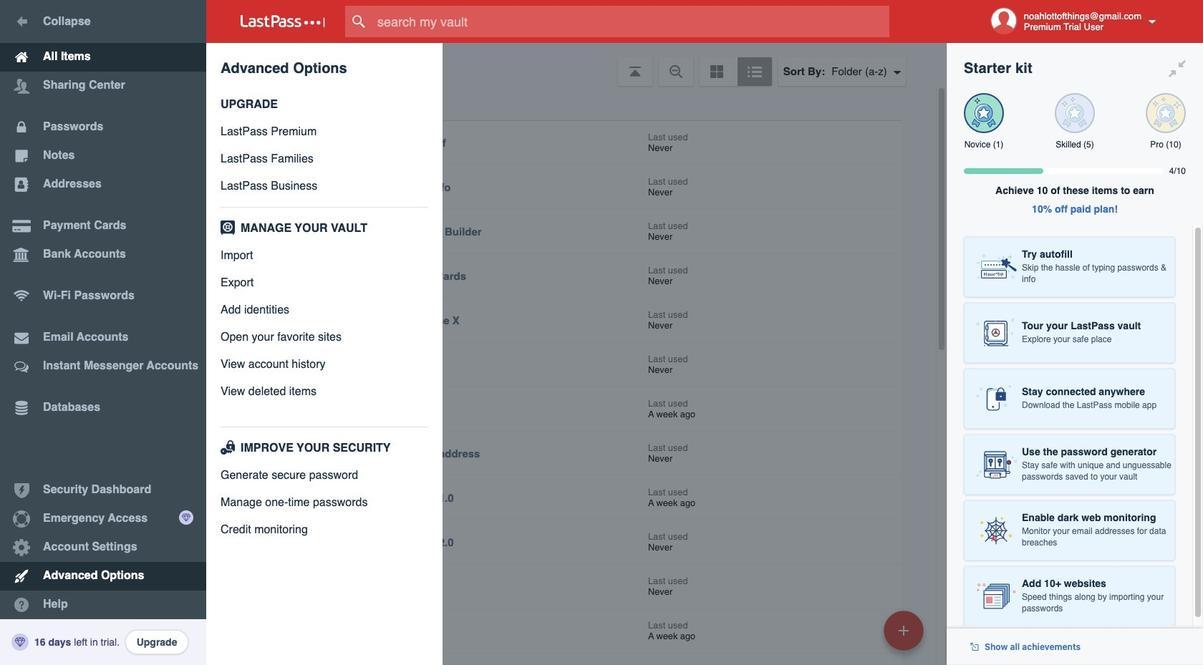 Task type: describe. For each thing, give the bounding box(es) containing it.
main navigation navigation
[[0, 0, 206, 665]]

Search search field
[[345, 6, 917, 37]]

improve your security image
[[218, 440, 238, 455]]

lastpass image
[[241, 15, 325, 28]]



Task type: vqa. For each thing, say whether or not it's contained in the screenshot.
"dialog"
no



Task type: locate. For each thing, give the bounding box(es) containing it.
search my vault text field
[[345, 6, 917, 37]]

vault options navigation
[[206, 43, 947, 86]]

manage your vault image
[[218, 221, 238, 235]]

new item image
[[899, 626, 909, 636]]

new item navigation
[[879, 607, 933, 665]]



